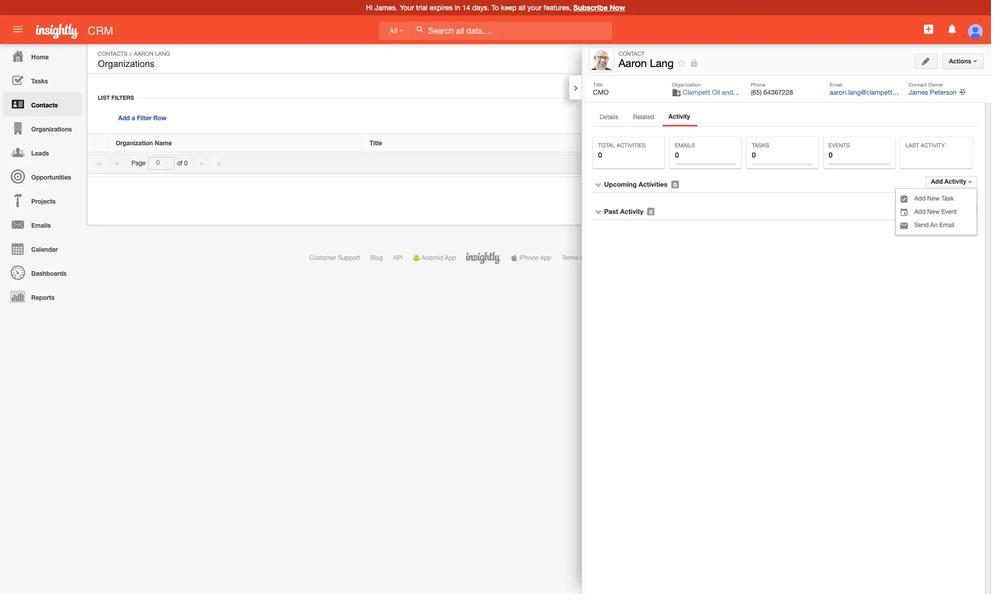 Task type: vqa. For each thing, say whether or not it's contained in the screenshot.
1st Contains
no



Task type: locate. For each thing, give the bounding box(es) containing it.
now
[[610, 3, 626, 12]]

contacts left the >
[[98, 51, 127, 57]]

0 vertical spatial tasks
[[31, 77, 48, 85]]

api link
[[393, 254, 403, 262]]

64367228
[[764, 89, 793, 96]]

emails down activity link
[[675, 142, 696, 148]]

1 add activity button from the top
[[926, 176, 978, 188]]

1 horizontal spatial link
[[926, 55, 938, 62]]

email up 'aaron.lang@clampett.com'
[[830, 81, 843, 88]]

emails up 'calendar' link
[[31, 222, 51, 229]]

contacts link left the >
[[98, 51, 127, 57]]

add activity
[[931, 178, 967, 185], [931, 205, 967, 212]]

0 inside events 0
[[829, 150, 833, 159]]

all link
[[379, 21, 410, 40]]

1 horizontal spatial tasks
[[752, 142, 770, 148]]

lang left follow icon
[[650, 57, 674, 69]]

add activity down task
[[931, 205, 967, 212]]

1 horizontal spatial app
[[540, 254, 552, 262]]

add new event
[[915, 208, 957, 216]]

new down add new task
[[928, 208, 940, 216]]

1 horizontal spatial details
[[624, 139, 644, 147]]

1 horizontal spatial contact
[[909, 81, 927, 88]]

0 horizontal spatial lang
[[155, 51, 170, 57]]

email inside email aaron.lang@clampett.com
[[830, 81, 843, 88]]

keep
[[501, 4, 517, 12]]

organizations
[[98, 59, 155, 69], [31, 125, 72, 133]]

2 chevron down image from the top
[[595, 208, 602, 216]]

0 vertical spatial contacts link
[[98, 51, 127, 57]]

0 vertical spatial link
[[926, 55, 938, 62]]

activities inside total activities 0
[[617, 142, 646, 148]]

1 horizontal spatial organizations
[[98, 59, 155, 69]]

contact owner
[[909, 81, 944, 88]]

link up owner
[[926, 55, 938, 62]]

2 app from the left
[[540, 254, 552, 262]]

1 add activity from the top
[[931, 178, 967, 185]]

add activity for past activity
[[931, 205, 967, 212]]

terms of service
[[562, 254, 608, 262]]

activity link
[[663, 111, 697, 125]]

james
[[909, 89, 929, 96]]

oil
[[712, 89, 720, 96]]

1 vertical spatial of
[[580, 254, 586, 262]]

contact image
[[592, 50, 612, 70]]

0 vertical spatial activities
[[617, 142, 646, 148]]

add up add new event
[[915, 195, 926, 202]]

0 vertical spatial contact
[[619, 51, 645, 57]]

0 vertical spatial new
[[928, 195, 940, 202]]

projects
[[31, 198, 56, 205]]

total
[[598, 142, 615, 148]]

0 vertical spatial emails
[[675, 142, 696, 148]]

of right terms
[[580, 254, 586, 262]]

opportunities link
[[3, 164, 82, 188]]

new for event
[[928, 208, 940, 216]]

of right the page
[[177, 160, 183, 167]]

0 horizontal spatial details
[[600, 114, 619, 121]]

tasks link
[[3, 68, 82, 92]]

0 horizontal spatial tasks
[[31, 77, 48, 85]]

tasks inside tasks link
[[31, 77, 48, 85]]

add activity button up task
[[926, 176, 978, 188]]

android
[[422, 254, 443, 262]]

emails for emails
[[31, 222, 51, 229]]

contacts
[[98, 51, 127, 57], [31, 101, 58, 109]]

1 vertical spatial contacts
[[31, 101, 58, 109]]

app right android
[[445, 254, 456, 262]]

0 horizontal spatial contacts link
[[3, 92, 82, 116]]

chevron down image left the past
[[595, 208, 602, 216]]

1 app from the left
[[445, 254, 456, 262]]

list
[[98, 94, 110, 101]]

dashboards link
[[3, 261, 82, 285]]

aaron inside contacts > aaron lang organizations
[[134, 51, 154, 57]]

clampett
[[683, 89, 711, 96]]

page
[[132, 160, 146, 167]]

send an email
[[915, 222, 955, 229]]

hi james. your trial expires in 14 days. to keep all your features, subscribe now
[[366, 3, 626, 12]]

0 inside total activities 0
[[598, 150, 602, 159]]

white image
[[416, 26, 423, 33]]

0 horizontal spatial organization
[[116, 139, 153, 147]]

projects link
[[3, 188, 82, 212]]

organization up the clampett
[[672, 81, 701, 88]]

contact right the contact icon
[[619, 51, 645, 57]]

expires
[[430, 4, 453, 12]]

leads
[[31, 149, 49, 157]]

past activity
[[604, 207, 644, 216]]

activities right upcoming
[[639, 180, 668, 188]]

organizations up leads link
[[31, 125, 72, 133]]

organization for organization
[[672, 81, 701, 88]]

email right the an at the right top of page
[[940, 222, 955, 229]]

2 add activity from the top
[[931, 205, 967, 212]]

aaron.lang@clampett.com
[[830, 89, 908, 96]]

add activity button for activities
[[926, 176, 978, 188]]

details down 'related' link
[[624, 139, 644, 147]]

0 vertical spatial add activity button
[[926, 176, 978, 188]]

1 horizontal spatial contacts
[[98, 51, 127, 57]]

activities right the total
[[617, 142, 646, 148]]

0 horizontal spatial email
[[830, 81, 843, 88]]

chevron down image for upcoming activities
[[595, 181, 602, 188]]

1 chevron down image from the top
[[595, 181, 602, 188]]

organization up the page
[[116, 139, 153, 147]]

row
[[153, 114, 167, 122]]

new
[[928, 195, 940, 202], [928, 208, 940, 216]]

1 vertical spatial link
[[878, 139, 890, 147]]

1 vertical spatial contacts link
[[3, 92, 82, 116]]

features,
[[544, 4, 572, 12]]

aaron right the contact icon
[[619, 57, 647, 69]]

of
[[177, 160, 183, 167], [580, 254, 586, 262]]

contacts inside navigation
[[31, 101, 58, 109]]

1 horizontal spatial of
[[580, 254, 586, 262]]

title inside row
[[370, 139, 382, 147]]

add activity button
[[926, 176, 978, 188], [926, 203, 978, 215]]

blog link
[[370, 254, 383, 262]]

add activity for upcoming activities
[[931, 178, 967, 185]]

0 horizontal spatial aaron
[[134, 51, 154, 57]]

add left a
[[118, 114, 130, 122]]

1 vertical spatial contact
[[909, 81, 927, 88]]

iphone
[[520, 254, 539, 262]]

add a filter row
[[118, 114, 167, 122]]

app
[[445, 254, 456, 262], [540, 254, 552, 262]]

0 vertical spatial add activity
[[931, 178, 967, 185]]

singapore
[[751, 89, 781, 96]]

event
[[942, 208, 957, 216]]

0 horizontal spatial link
[[878, 139, 890, 147]]

gas,
[[735, 89, 749, 96]]

filters
[[111, 94, 134, 101]]

add link button
[[905, 51, 945, 67]]

activity down task
[[945, 205, 967, 212]]

add a filter row link
[[118, 114, 167, 122]]

chevron down image
[[595, 181, 602, 188], [595, 208, 602, 216]]

1 vertical spatial activities
[[639, 180, 668, 188]]

1 vertical spatial organizations
[[31, 125, 72, 133]]

add
[[912, 55, 924, 62], [118, 114, 130, 122], [931, 178, 943, 185], [915, 195, 926, 202], [931, 205, 943, 212], [915, 208, 926, 216]]

app right iphone
[[540, 254, 552, 262]]

1 horizontal spatial aaron
[[619, 57, 647, 69]]

title inside title cmo
[[593, 81, 603, 88]]

0 vertical spatial details
[[600, 114, 619, 121]]

link left created
[[878, 139, 890, 147]]

0 horizontal spatial app
[[445, 254, 456, 262]]

0 vertical spatial of
[[177, 160, 183, 167]]

contact up the james at top
[[909, 81, 927, 88]]

days.
[[472, 4, 490, 12]]

0 horizontal spatial emails
[[31, 222, 51, 229]]

details down cmo
[[600, 114, 619, 121]]

0 vertical spatial chevron down image
[[595, 181, 602, 188]]

details
[[600, 114, 619, 121], [624, 139, 644, 147]]

details link
[[593, 111, 625, 126]]

0 vertical spatial title
[[593, 81, 603, 88]]

details inside row
[[624, 139, 644, 147]]

1 vertical spatial emails
[[31, 222, 51, 229]]

lang
[[155, 51, 170, 57], [650, 57, 674, 69]]

lang inside contacts > aaron lang organizations
[[155, 51, 170, 57]]

link inside button
[[926, 55, 938, 62]]

1 vertical spatial new
[[928, 208, 940, 216]]

organization inside row
[[116, 139, 153, 147]]

chevron down image for past activity
[[595, 208, 602, 216]]

2 add activity button from the top
[[926, 203, 978, 215]]

contacts > aaron lang organizations
[[98, 51, 170, 69]]

new for task
[[928, 195, 940, 202]]

1 horizontal spatial title
[[593, 81, 603, 88]]

activities for upcoming activities
[[639, 180, 668, 188]]

terms of service link
[[562, 254, 608, 262]]

title
[[593, 81, 603, 88], [370, 139, 382, 147]]

contacts up 'organizations' link
[[31, 101, 58, 109]]

1 vertical spatial chevron down image
[[595, 208, 602, 216]]

contacts inside contacts > aaron lang organizations
[[98, 51, 127, 57]]

activity
[[669, 113, 690, 120], [921, 142, 945, 148], [945, 178, 967, 185], [945, 205, 967, 212], [620, 207, 644, 216]]

add activity up task
[[931, 178, 967, 185]]

add activity button down task
[[926, 203, 978, 215]]

lang right the >
[[155, 51, 170, 57]]

1 horizontal spatial contacts link
[[98, 51, 127, 57]]

activity right last
[[921, 142, 945, 148]]

0 vertical spatial email
[[830, 81, 843, 88]]

subscribe now link
[[574, 3, 626, 12]]

name
[[155, 139, 172, 147]]

0 horizontal spatial contacts
[[31, 101, 58, 109]]

all
[[519, 4, 526, 12]]

1 horizontal spatial emails
[[675, 142, 696, 148]]

new up add new event
[[928, 195, 940, 202]]

dashboards
[[31, 270, 67, 277]]

2 new from the top
[[928, 208, 940, 216]]

aaron lang
[[619, 57, 674, 69]]

0 horizontal spatial title
[[370, 139, 382, 147]]

1 vertical spatial email
[[940, 222, 955, 229]]

1 new from the top
[[928, 195, 940, 202]]

column header
[[88, 134, 108, 153]]

activity up task
[[945, 178, 967, 185]]

emails for emails 0
[[675, 142, 696, 148]]

0 vertical spatial contacts
[[98, 51, 127, 57]]

row
[[88, 134, 965, 153]]

1 horizontal spatial organization
[[672, 81, 701, 88]]

activities
[[617, 142, 646, 148], [639, 180, 668, 188]]

organization
[[672, 81, 701, 88], [116, 139, 153, 147]]

1 vertical spatial details
[[624, 139, 644, 147]]

1 vertical spatial title
[[370, 139, 382, 147]]

home link
[[3, 44, 82, 68]]

cmo
[[593, 89, 609, 96]]

aaron right the >
[[134, 51, 154, 57]]

activities for total activities 0
[[617, 142, 646, 148]]

emails
[[675, 142, 696, 148], [31, 222, 51, 229]]

add up contact owner
[[912, 55, 924, 62]]

0 horizontal spatial contact
[[619, 51, 645, 57]]

navigation
[[0, 44, 82, 309]]

customer support
[[309, 254, 360, 262]]

home
[[31, 53, 49, 61]]

organizations down the >
[[98, 59, 155, 69]]

1 vertical spatial add activity
[[931, 205, 967, 212]]

contacts link down home
[[3, 92, 82, 116]]

1 horizontal spatial email
[[940, 222, 955, 229]]

1 vertical spatial organization
[[116, 139, 153, 147]]

actions
[[949, 58, 974, 65]]

0 vertical spatial organizations
[[98, 59, 155, 69]]

0 vertical spatial organization
[[672, 81, 701, 88]]

add new task
[[915, 195, 954, 202]]

1 vertical spatial tasks
[[752, 142, 770, 148]]

tasks 0
[[752, 142, 770, 159]]

row containing organization name
[[88, 134, 965, 153]]

emails 0
[[675, 142, 696, 159]]

1 vertical spatial add activity button
[[926, 203, 978, 215]]

emails inside navigation
[[31, 222, 51, 229]]

chevron down image left upcoming
[[595, 181, 602, 188]]

tasks for tasks
[[31, 77, 48, 85]]

upcoming activities
[[604, 180, 668, 188]]

upcoming
[[604, 180, 637, 188]]



Task type: describe. For each thing, give the bounding box(es) containing it.
android app
[[422, 254, 456, 262]]

contact for contact owner
[[909, 81, 927, 88]]

app for android app
[[445, 254, 456, 262]]

title for title cmo
[[593, 81, 603, 88]]

organizations link
[[3, 116, 82, 140]]

filter
[[137, 114, 152, 122]]

add new task link
[[896, 192, 977, 205]]

send
[[915, 222, 929, 229]]

0 horizontal spatial of
[[177, 160, 183, 167]]

task
[[942, 195, 954, 202]]

0 inside tasks 0
[[752, 150, 756, 159]]

trial
[[416, 4, 428, 12]]

customer support link
[[309, 254, 360, 262]]

email aaron.lang@clampett.com
[[830, 81, 908, 96]]

aaron.lang@clampett.com link
[[830, 89, 908, 96]]

0 horizontal spatial organizations
[[31, 125, 72, 133]]

related
[[633, 114, 654, 121]]

title for title
[[370, 139, 382, 147]]

record permissions image
[[690, 57, 699, 69]]

last activity
[[906, 142, 945, 148]]

activity down the clampett
[[669, 113, 690, 120]]

android app link
[[413, 254, 456, 262]]

crm
[[88, 25, 113, 37]]

blog
[[370, 254, 383, 262]]

and
[[722, 89, 733, 96]]

past activity link
[[604, 207, 644, 216]]

chevron right image
[[572, 84, 579, 92]]

james peterson
[[909, 89, 957, 96]]

support
[[338, 254, 360, 262]]

api
[[393, 254, 403, 262]]

peterson
[[930, 89, 957, 96]]

app for iphone app
[[540, 254, 552, 262]]

organization for organization name
[[116, 139, 153, 147]]

navigation containing home
[[0, 44, 82, 309]]

organizations inside contacts > aaron lang organizations
[[98, 59, 155, 69]]

notifications image
[[946, 23, 959, 35]]

add down add new task
[[931, 205, 943, 212]]

james peterson link
[[909, 89, 957, 96]]

list filters
[[98, 94, 134, 101]]

a
[[132, 114, 135, 122]]

organizations button
[[96, 57, 157, 71]]

calendar
[[31, 246, 58, 253]]

send an email link
[[896, 219, 977, 232]]

events
[[829, 142, 850, 148]]

actions button
[[943, 54, 984, 69]]

add activity button for activity
[[926, 203, 978, 215]]

hi
[[366, 4, 373, 12]]

upcoming activities link
[[604, 180, 668, 188]]

organization name
[[116, 139, 172, 147]]

in
[[455, 4, 461, 12]]

add link
[[912, 55, 938, 62]]

Search all data.... text field
[[410, 21, 612, 40]]

0 inside emails 0
[[675, 150, 679, 159]]

phone
[[751, 81, 766, 88]]

created
[[892, 139, 915, 147]]

link inside row
[[878, 139, 890, 147]]

total activities 0
[[598, 142, 646, 159]]

an
[[931, 222, 938, 229]]

leads link
[[3, 140, 82, 164]]

clampett oil and gas, singapore
[[683, 89, 781, 96]]

add up add new task link
[[931, 178, 943, 185]]

follow image
[[677, 58, 687, 68]]

add inside button
[[912, 55, 924, 62]]

your
[[400, 4, 414, 12]]

contacts for contacts > aaron lang organizations
[[98, 51, 127, 57]]

link created
[[878, 139, 915, 147]]

iphone app link
[[511, 254, 552, 262]]

add new event link
[[896, 205, 977, 219]]

1 horizontal spatial lang
[[650, 57, 674, 69]]

owner
[[929, 81, 944, 88]]

reports
[[31, 294, 55, 302]]

of 0
[[177, 160, 188, 167]]

iphone app
[[520, 254, 552, 262]]

all
[[390, 27, 398, 35]]

14
[[463, 4, 470, 12]]

opportunities
[[31, 174, 71, 181]]

subscribe
[[574, 3, 608, 12]]

tasks for tasks 0
[[752, 142, 770, 148]]

>
[[129, 51, 132, 57]]

title cmo
[[593, 81, 609, 96]]

reports link
[[3, 285, 82, 309]]

aaron lang link
[[134, 51, 170, 57]]

contacts for contacts
[[31, 101, 58, 109]]

terms
[[562, 254, 579, 262]]

events 0
[[829, 142, 850, 159]]

contact for contact
[[619, 51, 645, 57]]

clampett oil and gas, singapore link
[[683, 89, 781, 96]]

change record owner image
[[960, 88, 966, 97]]

to
[[492, 4, 499, 12]]

activity right the past
[[620, 207, 644, 216]]

(65)
[[751, 89, 762, 96]]

related link
[[627, 111, 661, 126]]

james.
[[375, 4, 398, 12]]

customer
[[309, 254, 336, 262]]

your
[[528, 4, 542, 12]]

add up the send at the top
[[915, 208, 926, 216]]

last
[[906, 142, 920, 148]]



